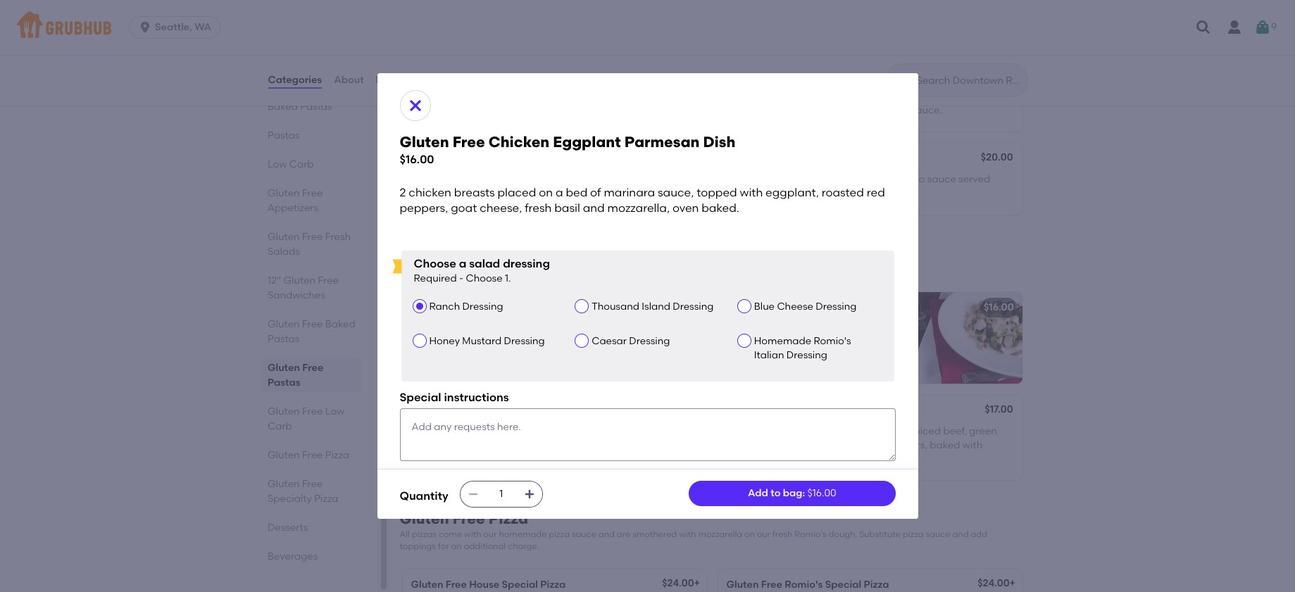 Task type: vqa. For each thing, say whether or not it's contained in the screenshot.
second 4.6 from left
no



Task type: describe. For each thing, give the bounding box(es) containing it.
1 vertical spatial placed
[[496, 425, 530, 437]]

1 vertical spatial marinara
[[589, 425, 633, 437]]

thousand
[[592, 301, 640, 313]]

dressing up broccoli, on the right
[[816, 301, 857, 313]]

main navigation navigation
[[0, 0, 1296, 55]]

1.
[[505, 273, 511, 285]]

$24.00 for gluten free romio's special pizza
[[978, 578, 1010, 590]]

penne pasta in a creamy garlic and pesto sauce served with chicken.
[[727, 173, 991, 199]]

low carb
[[267, 159, 314, 171]]

categories
[[268, 74, 322, 86]]

with inside fresh linguini in butter, garlic and pesto sauce topped with feta, parmesan and pine nuts.
[[669, 173, 689, 185]]

0 vertical spatial marinara
[[604, 186, 656, 199]]

fresh linguini in butter, garlic and pesto sauce topped with feta, parmesan and pine nuts.
[[411, 173, 689, 199]]

pastas inside the gluten free pastas
[[267, 377, 300, 389]]

fresh inside the gluten free fresh salads
[[325, 231, 351, 243]]

free for gluten free appetizers
[[302, 187, 323, 199]]

gluten free specialty pizza
[[267, 479, 338, 505]]

fresh linguini with sauteed prawns, mushrooms and diced tomatoes tossed with a creamy lemon sauce.
[[727, 90, 1002, 116]]

1 horizontal spatial choose
[[466, 273, 503, 285]]

+ for gluten free romio's special pizza
[[1010, 578, 1016, 590]]

required
[[414, 273, 457, 285]]

sandwiches
[[267, 290, 325, 302]]

parmesan inside fresh linguini in butter, garlic and pesto sauce topped with feta, parmesan and pine nuts.
[[435, 187, 484, 199]]

and inside fresh linguini with sauteed prawns, mushrooms and diced tomatoes tossed with a creamy lemon sauce.
[[954, 90, 973, 102]]

9
[[1272, 21, 1278, 33]]

additional
[[464, 542, 506, 552]]

1 vertical spatial cheese,
[[647, 440, 684, 452]]

add
[[971, 530, 988, 540]]

9 button
[[1255, 15, 1278, 40]]

meat
[[411, 322, 436, 334]]

special for gluten free house special pizza
[[502, 580, 538, 592]]

toppings inside gluten free pizza all pizzas come with our homemade pizza sauce and are smothered with mozzarella on our fresh romio's dough. substitute pizza sauce and add toppings for an additional charge.
[[400, 542, 436, 552]]

an
[[451, 542, 462, 552]]

gluten for gluten free baked pastas
[[267, 319, 300, 331]]

charge.
[[508, 542, 540, 552]]

of inside gluten free low carb includes a side salad with your choice of dressing.
[[556, 264, 564, 274]]

Special instructions text field
[[400, 409, 896, 461]]

$15.00
[[668, 301, 698, 313]]

gluten for gluten free mexican dish
[[727, 406, 759, 418]]

+ for gluten free house special pizza
[[695, 578, 700, 590]]

smothered
[[633, 530, 677, 540]]

0 horizontal spatial low
[[267, 159, 287, 171]]

pizza down 'gluten free low carb'
[[325, 450, 349, 462]]

toppings inside meat sauce, mozzarella cheese and 2 toppings of your choice.
[[592, 322, 634, 334]]

1 vertical spatial red
[[559, 440, 575, 452]]

0 vertical spatial mozzarella,
[[608, 202, 670, 215]]

gluten free low carb includes a side salad with your choice of dressing.
[[400, 245, 603, 274]]

no
[[469, 302, 483, 314]]

in for pasta
[[789, 173, 798, 185]]

includes
[[400, 264, 434, 274]]

garlic inside fresh linguini in butter, garlic and pesto sauce topped with feta, parmesan and pine nuts.
[[520, 173, 547, 185]]

beef,
[[944, 425, 968, 437]]

0 vertical spatial sauce,
[[658, 186, 694, 199]]

honey mustard dressing
[[430, 335, 545, 347]]

$24.00 + for gluten free house special pizza
[[663, 578, 700, 590]]

mushrooms inside fresh linguini with sauteed prawns, mushrooms and diced tomatoes tossed with a creamy lemon sauce.
[[895, 90, 951, 102]]

1 vertical spatial chicken
[[409, 186, 452, 199]]

of down 'gluten free chicken eggplant parmesan dish $16.00'
[[591, 186, 602, 199]]

dressing right island
[[673, 301, 714, 313]]

dough.
[[829, 530, 858, 540]]

0 vertical spatial oven
[[673, 202, 699, 215]]

0 horizontal spatial baked
[[267, 101, 298, 113]]

alfredo inside the 2 lightly breaded chicken breasts sauteed and served with a creamy marsala wine, mushrooms and alfredo sauce.
[[607, 104, 642, 116]]

pizza down homemade
[[541, 580, 566, 592]]

0 vertical spatial 2 chicken breasts placed on a bed of marinara sauce, topped with eggplant, roasted red peppers, goat cheese, fresh basil and mozzarella, oven baked.
[[400, 186, 888, 215]]

$17.00
[[986, 404, 1014, 416]]

sauce. inside fresh linguini with sauteed prawns, mushrooms and diced tomatoes tossed with a creamy lemon sauce.
[[912, 104, 943, 116]]

a right nuts.
[[556, 186, 563, 199]]

spiced
[[910, 425, 942, 437]]

desserts
[[267, 522, 308, 534]]

and inside the penne pasta in a creamy garlic and pesto sauce served with chicken.
[[877, 173, 896, 185]]

1 horizontal spatial red
[[867, 186, 886, 199]]

your inside meat sauce, mozzarella cheese and 2 toppings of your choice.
[[649, 322, 669, 334]]

gluten free chef special dish image
[[917, 293, 1023, 384]]

on inside big chunk of feta cheese covered with spiced beef, green peppers, tomatoes and jalapeno peppers, baked with mozzarella and cheddar on top.
[[846, 454, 858, 466]]

pasta
[[759, 173, 787, 185]]

top.
[[860, 454, 879, 466]]

1 horizontal spatial roasted
[[822, 186, 865, 199]]

breaded
[[450, 90, 491, 102]]

pastas inside gluten free baked pastas
[[267, 333, 299, 345]]

pesto
[[469, 153, 497, 165]]

to
[[771, 487, 781, 499]]

side
[[444, 264, 460, 274]]

feta,
[[411, 187, 433, 199]]

0 vertical spatial choose
[[414, 257, 457, 271]]

free for gluten free house special pizza
[[446, 580, 467, 592]]

dressing down thousand island dressing
[[630, 335, 670, 347]]

of inside big chunk of feta cheese covered with spiced beef, green peppers, tomatoes and jalapeno peppers, baked with mozzarella and cheddar on top.
[[776, 425, 785, 437]]

0 horizontal spatial goat
[[451, 202, 477, 215]]

mozzarella inside big chunk of feta cheese covered with spiced beef, green peppers, tomatoes and jalapeno peppers, baked with mozzarella and cheddar on top.
[[727, 454, 779, 466]]

seattle, wa button
[[129, 16, 226, 39]]

linguini for prawn
[[755, 90, 789, 102]]

1 vertical spatial svg image
[[524, 489, 535, 500]]

on inside gluten free pizza all pizzas come with our homemade pizza sauce and are smothered with mozzarella on our fresh romio's dough. substitute pizza sauce and add toppings for an additional charge.
[[745, 530, 755, 540]]

prawn
[[785, 70, 816, 82]]

sauce, inside meat sauce, mozzarella cheese and 2 toppings of your choice.
[[438, 322, 470, 334]]

dressing down dough
[[504, 335, 545, 347]]

0 vertical spatial cheese,
[[480, 202, 522, 215]]

reviews
[[376, 74, 415, 86]]

1 horizontal spatial marsala
[[511, 70, 551, 82]]

topped inside fresh linguini in butter, garlic and pesto sauce topped with feta, parmesan and pine nuts.
[[631, 173, 667, 185]]

special instructions
[[400, 391, 509, 404]]

a inside fresh linguini with sauteed prawns, mushrooms and diced tomatoes tossed with a creamy lemon sauce.
[[832, 104, 838, 116]]

low for gluten free low carb includes a side salad with your choice of dressing.
[[489, 245, 519, 262]]

0 vertical spatial bed
[[566, 186, 588, 199]]

sauce inside sauteed chicken, broccoli, mushrooms and parmesan cheese in alfredo sauce and mozzarella.
[[764, 351, 793, 362]]

of down gluten free chicken eggplant parmesan dish on the left of page
[[577, 425, 586, 437]]

$20.00
[[982, 152, 1014, 164]]

gluten free pastas
[[267, 362, 323, 389]]

gluten free mexican dish
[[727, 406, 849, 418]]

dressing inside the homemade romio's italian dressing
[[787, 350, 828, 362]]

a down gluten free chicken eggplant parmesan dish on the left of page
[[547, 425, 553, 437]]

gluten free prawn linguini
[[727, 70, 856, 82]]

linguini for pesto
[[439, 173, 473, 185]]

dressing up mustard
[[463, 301, 504, 313]]

in for linguini
[[475, 173, 484, 185]]

a inside the 2 lightly breaded chicken breasts sauteed and served with a creamy marsala wine, mushrooms and alfredo sauce.
[[411, 104, 418, 116]]

gluten free pesto linguini
[[411, 153, 537, 165]]

eggplant for gluten free chicken eggplant parmesan dish $16.00
[[553, 133, 621, 151]]

and inside meat sauce, mozzarella cheese and 2 toppings of your choice.
[[563, 322, 582, 334]]

covered
[[846, 425, 885, 437]]

gluten for gluten free pesto linguini
[[411, 153, 444, 165]]

1 horizontal spatial fresh
[[525, 202, 552, 215]]

dressing
[[503, 257, 550, 271]]

free for gluten free chef special dish
[[762, 302, 783, 314]]

free for gluten free specialty pizza
[[302, 479, 323, 490]]

diced
[[975, 90, 1002, 102]]

prawns,
[[855, 90, 893, 102]]

2 our from the left
[[757, 530, 771, 540]]

marsala inside the 2 lightly breaded chicken breasts sauteed and served with a creamy marsala wine, mushrooms and alfredo sauce.
[[459, 104, 498, 116]]

appetizers
[[267, 202, 318, 214]]

gluten for gluten free fresh salads
[[267, 231, 300, 243]]

2 vertical spatial romio's
[[785, 580, 823, 592]]

gluten free low carb
[[267, 406, 344, 433]]

pizza up meat sauce, mozzarella cheese and 2 toppings of your choice.
[[520, 302, 545, 314]]

pizzas
[[412, 530, 437, 540]]

0 horizontal spatial roasted
[[520, 440, 557, 452]]

2 vertical spatial sauce,
[[636, 425, 667, 437]]

dish inside 'gluten free chicken eggplant parmesan dish $16.00'
[[704, 133, 736, 151]]

0 vertical spatial carb
[[289, 159, 314, 171]]

$21.00 for fresh linguini with sauteed prawns, mushrooms and diced tomatoes tossed with a creamy lemon sauce.
[[984, 69, 1014, 81]]

$24.00 + for gluten free romio's special pizza
[[978, 578, 1016, 590]]

carb for gluten free low carb
[[267, 421, 292, 433]]

are
[[617, 530, 631, 540]]

gluten free no dough pizza
[[411, 302, 545, 314]]

search icon image
[[895, 72, 912, 89]]

tossed
[[775, 104, 807, 116]]

1 pizza from the left
[[549, 530, 570, 540]]

add to bag: $16.00
[[748, 487, 837, 499]]

penne
[[727, 173, 757, 185]]

12" gluten free sandwiches
[[267, 275, 339, 302]]

gluten for gluten free chicken eggplant parmesan dish $16.00
[[400, 133, 449, 151]]

1 vertical spatial eggplant,
[[471, 440, 518, 452]]

chicken.
[[749, 187, 789, 199]]

blue cheese dressing
[[755, 301, 857, 313]]

mexican
[[785, 406, 826, 418]]

chicken for gluten free chicken marsala pasta
[[469, 70, 509, 82]]

0 horizontal spatial topped
[[411, 440, 446, 452]]

gluten for gluten free appetizers
[[267, 187, 300, 199]]

0 vertical spatial eggplant,
[[766, 186, 819, 199]]

1 vertical spatial breasts
[[454, 186, 495, 199]]

pasta
[[553, 70, 581, 82]]

salad inside gluten free low carb includes a side salad with your choice of dressing.
[[463, 264, 485, 274]]

gluten free pizza all pizzas come with our homemade pizza sauce and are smothered with mozzarella on our fresh romio's dough. substitute pizza sauce and add toppings for an additional charge.
[[400, 510, 988, 552]]

2 lightly breaded chicken breasts sauteed and served with a creamy marsala wine, mushrooms and alfredo sauce.
[[411, 90, 688, 116]]

chicken for gluten free chicken eggplant parmesan dish $16.00
[[489, 133, 550, 151]]

add
[[748, 487, 769, 499]]

free for gluten free chicken eggplant parmesan dish
[[446, 406, 467, 418]]

pizza inside gluten free pizza all pizzas come with our homemade pizza sauce and are smothered with mozzarella on our fresh romio's dough. substitute pizza sauce and add toppings for an additional charge.
[[489, 510, 529, 528]]

2 pizza from the left
[[903, 530, 924, 540]]

garlic inside the penne pasta in a creamy garlic and pesto sauce served with chicken.
[[848, 173, 875, 185]]

pastas up low carb
[[267, 130, 299, 142]]

parmesan inside 'gluten free chicken eggplant parmesan dish $16.00'
[[625, 133, 700, 151]]

Search Downtown Romio's Pizza and Pasta search field
[[916, 74, 1024, 87]]

0 horizontal spatial fresh
[[411, 454, 435, 466]]

for
[[438, 542, 449, 552]]

dressing.
[[566, 264, 603, 274]]

tomatoes inside big chunk of feta cheese covered with spiced beef, green peppers, tomatoes and jalapeno peppers, baked with mozzarella and cheddar on top.
[[771, 440, 818, 452]]

choice.
[[411, 336, 446, 348]]

lemon
[[879, 104, 909, 116]]

pizza down substitute
[[864, 580, 890, 592]]

green
[[970, 425, 998, 437]]

0 horizontal spatial mozzarella,
[[483, 454, 537, 466]]



Task type: locate. For each thing, give the bounding box(es) containing it.
sauce.
[[644, 104, 676, 116], [912, 104, 943, 116]]

roasted
[[822, 186, 865, 199], [520, 440, 557, 452]]

oven down gluten free chicken eggplant parmesan dish on the left of page
[[540, 454, 563, 466]]

free for gluten free pastas
[[302, 362, 323, 374]]

0 horizontal spatial our
[[484, 530, 497, 540]]

your left choice
[[506, 264, 524, 274]]

mushrooms down 'search icon'
[[895, 90, 951, 102]]

free inside gluten free low carb includes a side salad with your choice of dressing.
[[453, 245, 485, 262]]

2 + from the left
[[1010, 578, 1016, 590]]

1 vertical spatial topped
[[697, 186, 738, 199]]

of inside meat sauce, mozzarella cheese and 2 toppings of your choice.
[[637, 322, 646, 334]]

free for gluten free romio's special pizza
[[762, 580, 783, 592]]

1 vertical spatial basil
[[437, 454, 459, 466]]

on
[[539, 186, 553, 199], [532, 425, 545, 437], [846, 454, 858, 466], [745, 530, 755, 540]]

0 vertical spatial basil
[[555, 202, 581, 215]]

1 vertical spatial alfredo
[[727, 351, 762, 362]]

2 horizontal spatial cheese
[[858, 336, 892, 348]]

on right pine
[[539, 186, 553, 199]]

baked down 12" gluten free sandwiches
[[325, 319, 355, 331]]

0 vertical spatial svg image
[[138, 20, 152, 35]]

0 horizontal spatial toppings
[[400, 542, 436, 552]]

mustard
[[463, 335, 502, 347]]

1 vertical spatial mushrooms
[[527, 104, 583, 116]]

tomatoes down feta
[[771, 440, 818, 452]]

1 horizontal spatial topped
[[631, 173, 667, 185]]

1 vertical spatial goat
[[622, 440, 645, 452]]

carb up gluten free appetizers
[[289, 159, 314, 171]]

garlic
[[520, 173, 547, 185], [848, 173, 875, 185]]

1 horizontal spatial basil
[[555, 202, 581, 215]]

peppers,
[[400, 202, 448, 215], [578, 440, 620, 452], [727, 440, 769, 452], [886, 440, 928, 452]]

2 inside meat sauce, mozzarella cheese and 2 toppings of your choice.
[[584, 322, 590, 334]]

0 horizontal spatial $21.00
[[668, 69, 698, 81]]

svg image
[[1196, 19, 1213, 36], [1255, 19, 1272, 36], [407, 97, 424, 114], [468, 489, 479, 500]]

fresh inside gluten free pizza all pizzas come with our homemade pizza sauce and are smothered with mozzarella on our fresh romio's dough. substitute pizza sauce and add toppings for an additional charge.
[[773, 530, 793, 540]]

linguini for butter,
[[499, 153, 537, 165]]

free for gluten free baked pastas
[[302, 319, 323, 331]]

2 down dressing.
[[584, 322, 590, 334]]

0 horizontal spatial alfredo
[[607, 104, 642, 116]]

creamy right pasta
[[809, 173, 846, 185]]

1 $21.00 from the left
[[668, 69, 698, 81]]

parmesan inside sauteed chicken, broccoli, mushrooms and parmesan cheese in alfredo sauce and mozzarella.
[[807, 336, 856, 348]]

0 vertical spatial baked.
[[702, 202, 740, 215]]

gluten free appetizers
[[267, 187, 323, 214]]

alfredo
[[607, 104, 642, 116], [727, 351, 762, 362]]

pesto inside the penne pasta in a creamy garlic and pesto sauce served with chicken.
[[899, 173, 926, 185]]

free for gluten free mexican dish
[[762, 406, 783, 418]]

free for gluten free chicken marsala pasta
[[446, 70, 467, 82]]

served inside the penne pasta in a creamy garlic and pesto sauce served with chicken.
[[959, 173, 991, 185]]

pizza right substitute
[[903, 530, 924, 540]]

mozzarella up the honey mustard dressing
[[472, 322, 524, 334]]

1 + from the left
[[695, 578, 700, 590]]

served inside the 2 lightly breaded chicken breasts sauteed and served with a creamy marsala wine, mushrooms and alfredo sauce.
[[634, 90, 666, 102]]

mozzarella, up "input item quantity" number field
[[483, 454, 537, 466]]

gluten for gluten free pizza
[[267, 450, 300, 462]]

free for gluten free pizza all pizzas come with our homemade pizza sauce and are smothered with mozzarella on our fresh romio's dough. substitute pizza sauce and add toppings for an additional charge.
[[453, 510, 485, 528]]

gluten for gluten free house special pizza
[[411, 580, 444, 592]]

jalapeno
[[841, 440, 884, 452]]

1 vertical spatial fresh
[[411, 454, 435, 466]]

0 horizontal spatial garlic
[[520, 173, 547, 185]]

mozzarella right smothered
[[699, 530, 743, 540]]

special down dough.
[[826, 580, 862, 592]]

free inside gluten free baked pastas
[[302, 319, 323, 331]]

romio's inside gluten free pizza all pizzas come with our homemade pizza sauce and are smothered with mozzarella on our fresh romio's dough. substitute pizza sauce and add toppings for an additional charge.
[[795, 530, 827, 540]]

nuts.
[[531, 187, 554, 199]]

0 vertical spatial romio's
[[814, 335, 852, 347]]

chicken for gluten free chicken eggplant parmesan dish
[[469, 406, 509, 418]]

wine,
[[500, 104, 525, 116]]

0 horizontal spatial sauce.
[[644, 104, 676, 116]]

choose a salad dressing required - choose 1.
[[414, 257, 550, 285]]

breasts
[[533, 90, 569, 102], [454, 186, 495, 199], [459, 425, 494, 437]]

2 vertical spatial breasts
[[459, 425, 494, 437]]

a right tossed
[[832, 104, 838, 116]]

served down main navigation navigation
[[634, 90, 666, 102]]

breasts inside the 2 lightly breaded chicken breasts sauteed and served with a creamy marsala wine, mushrooms and alfredo sauce.
[[533, 90, 569, 102]]

$21.00 up "diced"
[[984, 69, 1014, 81]]

pizza inside 'gluten free specialty pizza'
[[314, 493, 338, 505]]

0 horizontal spatial linguini
[[439, 173, 473, 185]]

1 horizontal spatial mozzarella,
[[608, 202, 670, 215]]

dish
[[704, 133, 736, 151], [849, 302, 870, 314], [610, 406, 631, 418], [828, 406, 849, 418]]

free for gluten free chicken eggplant parmesan dish $16.00
[[453, 133, 485, 151]]

linguini down gluten free pesto linguini
[[439, 173, 473, 185]]

creamy inside the 2 lightly breaded chicken breasts sauteed and served with a creamy marsala wine, mushrooms and alfredo sauce.
[[420, 104, 457, 116]]

1 horizontal spatial goat
[[622, 440, 645, 452]]

about button
[[333, 55, 365, 106]]

a left side
[[436, 264, 442, 274]]

toppings
[[592, 322, 634, 334], [400, 542, 436, 552]]

all
[[400, 530, 410, 540]]

0 vertical spatial cheese
[[526, 322, 561, 334]]

2 $21.00 from the left
[[984, 69, 1014, 81]]

categories button
[[267, 55, 323, 106]]

1 vertical spatial fresh
[[411, 173, 437, 185]]

mozzarella.
[[817, 351, 871, 362]]

1 horizontal spatial $24.00 +
[[978, 578, 1016, 590]]

cheese,
[[480, 202, 522, 215], [647, 440, 684, 452]]

low inside gluten free low carb includes a side salad with your choice of dressing.
[[489, 245, 519, 262]]

$16.00 inside 'gluten free chicken eggplant parmesan dish $16.00'
[[400, 153, 434, 167]]

choose up required
[[414, 257, 457, 271]]

our
[[484, 530, 497, 540], [757, 530, 771, 540]]

0 horizontal spatial baked.
[[565, 454, 598, 466]]

free for gluten free pizza
[[302, 450, 323, 462]]

0 vertical spatial placed
[[498, 186, 537, 199]]

1 garlic from the left
[[520, 173, 547, 185]]

bed
[[566, 186, 588, 199], [556, 425, 575, 437]]

big chunk of feta cheese covered with spiced beef, green peppers, tomatoes and jalapeno peppers, baked with mozzarella and cheddar on top.
[[727, 425, 998, 466]]

linguini
[[818, 70, 856, 82], [499, 153, 537, 165]]

baked
[[267, 101, 298, 113], [325, 319, 355, 331]]

1 pesto from the left
[[571, 173, 598, 185]]

alfredo down sauteed
[[727, 351, 762, 362]]

sauteed inside the 2 lightly breaded chicken breasts sauteed and served with a creamy marsala wine, mushrooms and alfredo sauce.
[[571, 90, 610, 102]]

mozzarella inside gluten free pizza all pizzas come with our homemade pizza sauce and are smothered with mozzarella on our fresh romio's dough. substitute pizza sauce and add toppings for an additional charge.
[[699, 530, 743, 540]]

2 horizontal spatial in
[[895, 336, 903, 348]]

tomatoes left tossed
[[727, 104, 773, 116]]

low up gluten free pizza
[[325, 406, 344, 418]]

cheese inside meat sauce, mozzarella cheese and 2 toppings of your choice.
[[526, 322, 561, 334]]

fresh for fresh linguini with sauteed prawns, mushrooms and diced tomatoes tossed with a creamy lemon sauce.
[[727, 90, 752, 102]]

gluten free fresh salads
[[267, 231, 351, 258]]

homemade
[[755, 335, 812, 347]]

free inside 'gluten free chicken eggplant parmesan dish $16.00'
[[453, 133, 485, 151]]

$24.00 + down add
[[978, 578, 1016, 590]]

2 vertical spatial chicken
[[419, 425, 456, 437]]

+
[[695, 578, 700, 590], [1010, 578, 1016, 590]]

baked.
[[702, 202, 740, 215], [565, 454, 598, 466]]

fresh down "gluten free prawn linguini"
[[727, 90, 752, 102]]

sauce. right 'lemon'
[[912, 104, 943, 116]]

gluten inside 'gluten free specialty pizza'
[[267, 479, 300, 490]]

0 horizontal spatial red
[[559, 440, 575, 452]]

gluten for gluten free pastas
[[267, 362, 300, 374]]

2 left lightly
[[411, 90, 417, 102]]

breasts down instructions
[[459, 425, 494, 437]]

linguini for sauteed
[[818, 70, 856, 82]]

linguini right prawn
[[818, 70, 856, 82]]

0 vertical spatial linguini
[[755, 90, 789, 102]]

2 $24.00 from the left
[[978, 578, 1010, 590]]

gluten inside 'gluten free chicken eggplant parmesan dish $16.00'
[[400, 133, 449, 151]]

svg image inside "9" 'button'
[[1255, 19, 1272, 36]]

in inside the penne pasta in a creamy garlic and pesto sauce served with chicken.
[[789, 173, 798, 185]]

free
[[446, 70, 467, 82], [762, 70, 783, 82], [453, 133, 485, 151], [446, 153, 467, 165], [302, 187, 323, 199], [302, 231, 323, 243], [453, 245, 485, 262], [318, 275, 339, 287], [446, 302, 467, 314], [762, 302, 783, 314], [302, 319, 323, 331], [302, 362, 323, 374], [446, 406, 467, 418], [762, 406, 783, 418], [302, 406, 323, 418], [302, 450, 323, 462], [302, 479, 323, 490], [453, 510, 485, 528], [446, 580, 467, 592], [762, 580, 783, 592]]

dressing
[[463, 301, 504, 313], [673, 301, 714, 313], [816, 301, 857, 313], [504, 335, 545, 347], [630, 335, 670, 347], [787, 350, 828, 362]]

linguini inside fresh linguini with sauteed prawns, mushrooms and diced tomatoes tossed with a creamy lemon sauce.
[[755, 90, 789, 102]]

free for gluten free low carb includes a side salad with your choice of dressing.
[[453, 245, 485, 262]]

0 horizontal spatial pizza
[[549, 530, 570, 540]]

mozzarella, down $19.00
[[608, 202, 670, 215]]

sauteed inside fresh linguini with sauteed prawns, mushrooms and diced tomatoes tossed with a creamy lemon sauce.
[[814, 90, 853, 102]]

1 vertical spatial toppings
[[400, 542, 436, 552]]

free for gluten free pesto linguini
[[446, 153, 467, 165]]

0 vertical spatial baked
[[267, 101, 298, 113]]

$24.00 down smothered
[[663, 578, 695, 590]]

$24.00
[[663, 578, 695, 590], [978, 578, 1010, 590]]

cheese inside big chunk of feta cheese covered with spiced beef, green peppers, tomatoes and jalapeno peppers, baked with mozzarella and cheddar on top.
[[809, 425, 844, 437]]

creamy inside fresh linguini with sauteed prawns, mushrooms and diced tomatoes tossed with a creamy lemon sauce.
[[841, 104, 877, 116]]

svg image inside seattle, wa button
[[138, 20, 152, 35]]

a up -
[[459, 257, 467, 271]]

0 vertical spatial fresh
[[525, 202, 552, 215]]

on left top.
[[846, 454, 858, 466]]

1 $24.00 from the left
[[663, 578, 695, 590]]

sauce inside fresh linguini in butter, garlic and pesto sauce topped with feta, parmesan and pine nuts.
[[600, 173, 629, 185]]

free inside gluten free appetizers
[[302, 187, 323, 199]]

honey
[[430, 335, 460, 347]]

sauce,
[[658, 186, 694, 199], [438, 322, 470, 334], [636, 425, 667, 437]]

gluten free chicken marsala pasta
[[411, 70, 581, 82]]

1 our from the left
[[484, 530, 497, 540]]

sauteed
[[727, 322, 767, 334]]

chicken up wine,
[[494, 90, 531, 102]]

sauteed down pasta
[[571, 90, 610, 102]]

special for gluten free romio's special pizza
[[826, 580, 862, 592]]

tomatoes inside fresh linguini with sauteed prawns, mushrooms and diced tomatoes tossed with a creamy lemon sauce.
[[727, 104, 773, 116]]

2 vertical spatial chicken
[[469, 406, 509, 418]]

sauce inside the penne pasta in a creamy garlic and pesto sauce served with chicken.
[[928, 173, 957, 185]]

gluten inside gluten free baked pastas
[[267, 319, 300, 331]]

sauce. up $19.00
[[644, 104, 676, 116]]

fresh for fresh linguini in butter, garlic and pesto sauce topped with feta, parmesan and pine nuts.
[[411, 173, 437, 185]]

2 horizontal spatial fresh
[[773, 530, 793, 540]]

special for gluten free chef special dish
[[811, 302, 847, 314]]

free inside 'gluten free specialty pizza'
[[302, 479, 323, 490]]

bed down gluten free chicken eggplant parmesan dish on the left of page
[[556, 425, 575, 437]]

1 vertical spatial marsala
[[459, 104, 498, 116]]

linguini up the butter,
[[499, 153, 537, 165]]

0 vertical spatial low
[[267, 159, 287, 171]]

cheese
[[526, 322, 561, 334], [858, 336, 892, 348], [809, 425, 844, 437]]

mushrooms inside the 2 lightly breaded chicken breasts sauteed and served with a creamy marsala wine, mushrooms and alfredo sauce.
[[527, 104, 583, 116]]

2 left the feta,
[[400, 186, 406, 199]]

gluten for gluten free chicken marsala pasta
[[411, 70, 444, 82]]

baked down the categories
[[267, 101, 298, 113]]

served down the $20.00
[[959, 173, 991, 185]]

0 horizontal spatial fresh
[[325, 231, 351, 243]]

0 vertical spatial goat
[[451, 202, 477, 215]]

linguini inside fresh linguini in butter, garlic and pesto sauce topped with feta, parmesan and pine nuts.
[[439, 173, 473, 185]]

bag:
[[783, 487, 806, 499]]

1 horizontal spatial baked.
[[702, 202, 740, 215]]

pesto inside fresh linguini in butter, garlic and pesto sauce topped with feta, parmesan and pine nuts.
[[571, 173, 598, 185]]

0 horizontal spatial $24.00
[[663, 578, 695, 590]]

creamy
[[420, 104, 457, 116], [841, 104, 877, 116], [809, 173, 846, 185]]

2
[[411, 90, 417, 102], [400, 186, 406, 199], [584, 322, 590, 334], [411, 425, 417, 437]]

homemade
[[499, 530, 547, 540]]

gluten free romio's special pizza
[[727, 580, 890, 592]]

baked pastas
[[267, 101, 332, 113]]

fresh up 12" gluten free sandwiches
[[325, 231, 351, 243]]

ranch
[[430, 301, 460, 313]]

feta
[[788, 425, 807, 437]]

creamy inside the penne pasta in a creamy garlic and pesto sauce served with chicken.
[[809, 173, 846, 185]]

pizza
[[549, 530, 570, 540], [903, 530, 924, 540]]

1 horizontal spatial $24.00
[[978, 578, 1010, 590]]

cheese up cheddar at the right of page
[[809, 425, 844, 437]]

and
[[612, 90, 631, 102], [954, 90, 973, 102], [586, 104, 605, 116], [550, 173, 569, 185], [877, 173, 896, 185], [487, 187, 506, 199], [583, 202, 605, 215], [563, 322, 582, 334], [785, 336, 804, 348], [795, 351, 814, 362], [820, 440, 839, 452], [462, 454, 481, 466], [781, 454, 800, 466], [599, 530, 615, 540], [953, 530, 969, 540]]

fresh up the feta,
[[411, 173, 437, 185]]

1 vertical spatial bed
[[556, 425, 575, 437]]

2 vertical spatial topped
[[411, 440, 446, 452]]

gluten for gluten free no dough pizza
[[411, 302, 444, 314]]

0 horizontal spatial choose
[[414, 257, 457, 271]]

2 garlic from the left
[[848, 173, 875, 185]]

0 vertical spatial fresh
[[727, 90, 752, 102]]

baked inside gluten free baked pastas
[[325, 319, 355, 331]]

marsala up the 2 lightly breaded chicken breasts sauteed and served with a creamy marsala wine, mushrooms and alfredo sauce.
[[511, 70, 551, 82]]

gluten for gluten free pizza all pizzas come with our homemade pizza sauce and are smothered with mozzarella on our fresh romio's dough. substitute pizza sauce and add toppings for an additional charge.
[[400, 510, 449, 528]]

quantity
[[400, 490, 449, 503]]

pizza right specialty
[[314, 493, 338, 505]]

pizza up homemade
[[489, 510, 529, 528]]

$21.00 down main navigation navigation
[[668, 69, 698, 81]]

1 sauteed from the left
[[571, 90, 610, 102]]

chicken inside the 2 lightly breaded chicken breasts sauteed and served with a creamy marsala wine, mushrooms and alfredo sauce.
[[494, 90, 531, 102]]

gluten inside gluten free low carb includes a side salad with your choice of dressing.
[[400, 245, 449, 262]]

2 down special instructions
[[411, 425, 417, 437]]

low up gluten free appetizers
[[267, 159, 287, 171]]

romio's
[[814, 335, 852, 347], [795, 530, 827, 540], [785, 580, 823, 592]]

of up caesar dressing
[[637, 322, 646, 334]]

1 $24.00 + from the left
[[663, 578, 700, 590]]

1 horizontal spatial low
[[325, 406, 344, 418]]

-
[[460, 273, 464, 285]]

oven down $19.00
[[673, 202, 699, 215]]

eggplant, down gluten free chicken eggplant parmesan dish on the left of page
[[471, 440, 518, 452]]

butter,
[[486, 173, 518, 185]]

eggplant for gluten free chicken eggplant parmesan dish
[[511, 406, 556, 418]]

1 horizontal spatial linguini
[[755, 90, 789, 102]]

0 vertical spatial roasted
[[822, 186, 865, 199]]

a inside gluten free low carb includes a side salad with your choice of dressing.
[[436, 264, 442, 274]]

gluten for gluten free low carb includes a side salad with your choice of dressing.
[[400, 245, 449, 262]]

2 vertical spatial carb
[[267, 421, 292, 433]]

chicken inside 'gluten free chicken eggplant parmesan dish $16.00'
[[489, 133, 550, 151]]

$24.00 for gluten free house special pizza
[[663, 578, 695, 590]]

caesar dressing
[[592, 335, 670, 347]]

1 horizontal spatial linguini
[[818, 70, 856, 82]]

your
[[506, 264, 524, 274], [649, 322, 669, 334]]

1 vertical spatial choose
[[466, 273, 503, 285]]

gluten for gluten free prawn linguini
[[727, 70, 759, 82]]

low for gluten free low carb
[[325, 406, 344, 418]]

seattle,
[[155, 21, 192, 33]]

mozzarella down the "chunk"
[[727, 454, 779, 466]]

0 horizontal spatial cheese
[[526, 322, 561, 334]]

salad inside choose a salad dressing required - choose 1.
[[469, 257, 501, 271]]

seattle, wa
[[155, 21, 211, 33]]

free for gluten free fresh salads
[[302, 231, 323, 243]]

your down island
[[649, 322, 669, 334]]

breasts down pasta
[[533, 90, 569, 102]]

free for gluten free low carb
[[302, 406, 323, 418]]

a inside choose a salad dressing required - choose 1.
[[459, 257, 467, 271]]

$21.00 for 2 lightly breaded chicken breasts sauteed and served with a creamy marsala wine, mushrooms and alfredo sauce.
[[668, 69, 698, 81]]

1 horizontal spatial +
[[1010, 578, 1016, 590]]

0 horizontal spatial basil
[[437, 454, 459, 466]]

gluten for gluten free chef special dish
[[727, 302, 759, 314]]

breasts down the butter,
[[454, 186, 495, 199]]

in inside sauteed chicken, broccoli, mushrooms and parmesan cheese in alfredo sauce and mozzarella.
[[895, 336, 903, 348]]

with
[[668, 90, 688, 102], [791, 90, 811, 102], [809, 104, 829, 116], [669, 173, 689, 185], [740, 186, 763, 199], [727, 187, 747, 199], [487, 264, 504, 274], [887, 425, 907, 437], [449, 440, 469, 452], [963, 440, 983, 452], [464, 530, 482, 540], [679, 530, 697, 540]]

0 vertical spatial mushrooms
[[895, 90, 951, 102]]

1 vertical spatial mozzarella,
[[483, 454, 537, 466]]

fresh up quantity
[[411, 454, 435, 466]]

2 sauce. from the left
[[912, 104, 943, 116]]

2 chicken breasts placed on a bed of marinara sauce, topped with eggplant, roasted red peppers, goat cheese, fresh basil and mozzarella, oven baked. down gluten free chicken eggplant parmesan dish on the left of page
[[411, 425, 684, 466]]

svg image left seattle,
[[138, 20, 152, 35]]

a down reviews
[[411, 104, 418, 116]]

pesto
[[571, 173, 598, 185], [899, 173, 926, 185]]

special right house
[[502, 580, 538, 592]]

1 horizontal spatial alfredo
[[727, 351, 762, 362]]

mushrooms inside sauteed chicken, broccoli, mushrooms and parmesan cheese in alfredo sauce and mozzarella.
[[727, 336, 783, 348]]

gluten free house special pizza
[[411, 580, 566, 592]]

2 $24.00 + from the left
[[978, 578, 1016, 590]]

pastas up the gluten free pastas
[[267, 333, 299, 345]]

1 vertical spatial carb
[[523, 245, 561, 262]]

topped
[[631, 173, 667, 185], [697, 186, 738, 199], [411, 440, 446, 452]]

basil up quantity
[[437, 454, 459, 466]]

gluten for gluten free specialty pizza
[[267, 479, 300, 490]]

gluten inside the gluten free pastas
[[267, 362, 300, 374]]

in
[[475, 173, 484, 185], [789, 173, 798, 185], [895, 336, 903, 348]]

gluten inside the gluten free fresh salads
[[267, 231, 300, 243]]

dressing down homemade
[[787, 350, 828, 362]]

1 horizontal spatial oven
[[673, 202, 699, 215]]

1 vertical spatial roasted
[[520, 440, 557, 452]]

chicken down instructions
[[469, 406, 509, 418]]

carb
[[289, 159, 314, 171], [523, 245, 561, 262], [267, 421, 292, 433]]

placed
[[498, 186, 537, 199], [496, 425, 530, 437]]

1 sauce. from the left
[[644, 104, 676, 116]]

2 horizontal spatial mushrooms
[[895, 90, 951, 102]]

2 vertical spatial cheese
[[809, 425, 844, 437]]

0 vertical spatial red
[[867, 186, 886, 199]]

lightly
[[419, 90, 448, 102]]

gluten for gluten free chicken eggplant parmesan dish
[[411, 406, 444, 418]]

specialty
[[267, 493, 312, 505]]

on down gluten free chicken eggplant parmesan dish on the left of page
[[532, 425, 545, 437]]

12"
[[267, 275, 281, 287]]

cheese inside sauteed chicken, broccoli, mushrooms and parmesan cheese in alfredo sauce and mozzarella.
[[858, 336, 892, 348]]

fresh inside fresh linguini with sauteed prawns, mushrooms and diced tomatoes tossed with a creamy lemon sauce.
[[727, 90, 752, 102]]

eggplant inside 'gluten free chicken eggplant parmesan dish $16.00'
[[553, 133, 621, 151]]

gluten for gluten free romio's special pizza
[[727, 580, 759, 592]]

chicken down gluten free pesto linguini
[[409, 186, 452, 199]]

dough
[[486, 302, 518, 314]]

0 horizontal spatial your
[[506, 264, 524, 274]]

cheese
[[778, 301, 814, 313]]

2 inside the 2 lightly breaded chicken breasts sauteed and served with a creamy marsala wine, mushrooms and alfredo sauce.
[[411, 90, 417, 102]]

a right pasta
[[800, 173, 807, 185]]

your inside gluten free low carb includes a side salad with your choice of dressing.
[[506, 264, 524, 274]]

with inside the 2 lightly breaded chicken breasts sauteed and served with a creamy marsala wine, mushrooms and alfredo sauce.
[[668, 90, 688, 102]]

1 vertical spatial baked
[[325, 319, 355, 331]]

free inside 'gluten free low carb'
[[302, 406, 323, 418]]

special down choice.
[[400, 391, 442, 404]]

with inside gluten free low carb includes a side salad with your choice of dressing.
[[487, 264, 504, 274]]

cheese up the honey mustard dressing
[[526, 322, 561, 334]]

fresh down nuts.
[[525, 202, 552, 215]]

carb inside 'gluten free low carb'
[[267, 421, 292, 433]]

substitute
[[860, 530, 901, 540]]

baked
[[930, 440, 961, 452]]

gluten inside 12" gluten free sandwiches
[[283, 275, 315, 287]]

0 vertical spatial served
[[634, 90, 666, 102]]

gluten free pizza
[[267, 450, 349, 462]]

special up broccoli, on the right
[[811, 302, 847, 314]]

cheese up mozzarella.
[[858, 336, 892, 348]]

carb up gluten free pizza
[[267, 421, 292, 433]]

mozzarella
[[472, 322, 524, 334], [727, 454, 779, 466], [699, 530, 743, 540]]

gluten free chicken eggplant parmesan dish $16.00
[[400, 133, 736, 167]]

cheddar
[[802, 454, 843, 466]]

of right choice
[[556, 264, 564, 274]]

1 horizontal spatial fresh
[[411, 173, 437, 185]]

2 horizontal spatial topped
[[697, 186, 738, 199]]

1 vertical spatial eggplant
[[511, 406, 556, 418]]

pastas up 'gluten free low carb'
[[267, 377, 300, 389]]

pizza right homemade
[[549, 530, 570, 540]]

mozzarella inside meat sauce, mozzarella cheese and 2 toppings of your choice.
[[472, 322, 524, 334]]

free for gluten free no dough pizza
[[446, 302, 467, 314]]

eggplant
[[553, 133, 621, 151], [511, 406, 556, 418]]

thousand island dressing
[[592, 301, 714, 313]]

1 vertical spatial 2 chicken breasts placed on a bed of marinara sauce, topped with eggplant, roasted red peppers, goat cheese, fresh basil and mozzarella, oven baked.
[[411, 425, 684, 466]]

about
[[334, 74, 364, 86]]

linguini up tossed
[[755, 90, 789, 102]]

1 vertical spatial chicken
[[489, 133, 550, 151]]

Input item quantity number field
[[486, 482, 517, 507]]

0 horizontal spatial marsala
[[459, 104, 498, 116]]

free inside 12" gluten free sandwiches
[[318, 275, 339, 287]]

2 sauteed from the left
[[814, 90, 853, 102]]

alfredo inside sauteed chicken, broccoli, mushrooms and parmesan cheese in alfredo sauce and mozzarella.
[[727, 351, 762, 362]]

come
[[439, 530, 462, 540]]

meat sauce, mozzarella cheese and 2 toppings of your choice.
[[411, 322, 669, 348]]

chicken down wine,
[[489, 133, 550, 151]]

svg image
[[138, 20, 152, 35], [524, 489, 535, 500]]

with inside the penne pasta in a creamy garlic and pesto sauce served with chicken.
[[727, 187, 747, 199]]

our down add
[[757, 530, 771, 540]]

pastas down the categories
[[300, 101, 332, 113]]

1 vertical spatial oven
[[540, 454, 563, 466]]

toppings down pizzas at the left bottom of the page
[[400, 542, 436, 552]]

free for gluten free prawn linguini
[[762, 70, 783, 82]]

0 vertical spatial marsala
[[511, 70, 551, 82]]

gluten inside gluten free pizza all pizzas come with our homemade pizza sauce and are smothered with mozzarella on our fresh romio's dough. substitute pizza sauce and add toppings for an additional charge.
[[400, 510, 449, 528]]

low inside 'gluten free low carb'
[[325, 406, 344, 418]]

2 horizontal spatial fresh
[[727, 90, 752, 102]]

0 horizontal spatial eggplant,
[[471, 440, 518, 452]]

low
[[267, 159, 287, 171], [489, 245, 519, 262], [325, 406, 344, 418]]

choose right -
[[466, 273, 503, 285]]

gluten for gluten free low carb
[[267, 406, 300, 418]]

in inside fresh linguini in butter, garlic and pesto sauce topped with feta, parmesan and pine nuts.
[[475, 173, 484, 185]]

free inside the gluten free pastas
[[302, 362, 323, 374]]

parmesan
[[625, 133, 700, 151], [435, 187, 484, 199], [807, 336, 856, 348], [558, 406, 607, 418]]

chef
[[785, 302, 808, 314]]

carb inside gluten free low carb includes a side salad with your choice of dressing.
[[523, 245, 561, 262]]

island
[[642, 301, 671, 313]]

free inside the gluten free fresh salads
[[302, 231, 323, 243]]

a inside the penne pasta in a creamy garlic and pesto sauce served with chicken.
[[800, 173, 807, 185]]

2 pesto from the left
[[899, 173, 926, 185]]

1 horizontal spatial toppings
[[592, 322, 634, 334]]

0 vertical spatial linguini
[[818, 70, 856, 82]]

sauteed down prawn
[[814, 90, 853, 102]]

gluten free chef special dish
[[727, 302, 870, 314]]

chunk
[[744, 425, 774, 437]]

fresh down to
[[773, 530, 793, 540]]

sauce. inside the 2 lightly breaded chicken breasts sauteed and served with a creamy marsala wine, mushrooms and alfredo sauce.
[[644, 104, 676, 116]]

choose
[[414, 257, 457, 271], [466, 273, 503, 285]]

carb for gluten free low carb includes a side salad with your choice of dressing.
[[523, 245, 561, 262]]

chicken up breaded
[[469, 70, 509, 82]]

free inside gluten free pizza all pizzas come with our homemade pizza sauce and are smothered with mozzarella on our fresh romio's dough. substitute pizza sauce and add toppings for an additional charge.
[[453, 510, 485, 528]]

1 horizontal spatial $21.00
[[984, 69, 1014, 81]]

romio's inside the homemade romio's italian dressing
[[814, 335, 852, 347]]

bed right nuts.
[[566, 186, 588, 199]]

$24.00 + down gluten free pizza all pizzas come with our homemade pizza sauce and are smothered with mozzarella on our fresh romio's dough. substitute pizza sauce and add toppings for an additional charge.
[[663, 578, 700, 590]]



